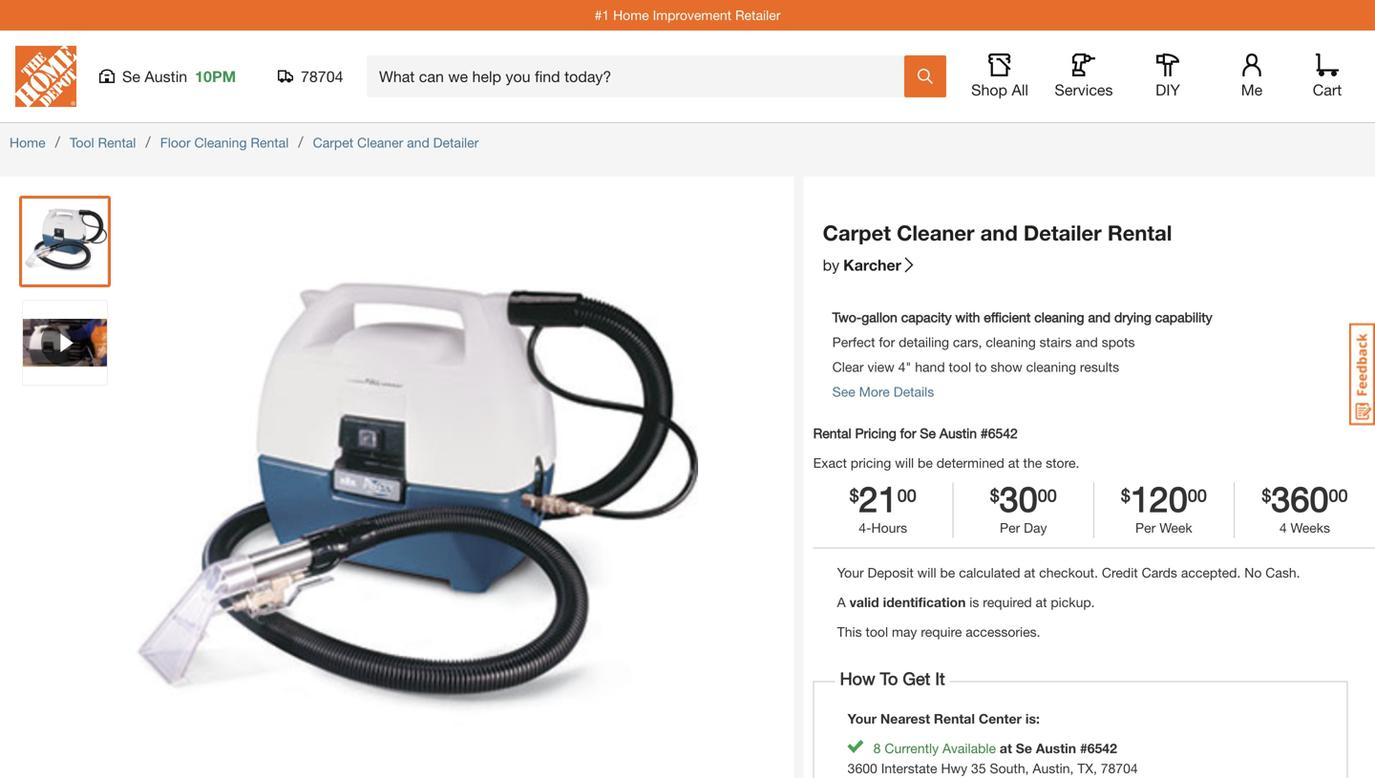 Task type: describe. For each thing, give the bounding box(es) containing it.
be for calculated
[[940, 565, 956, 581]]

by
[[823, 256, 840, 274]]

shop
[[972, 81, 1008, 99]]

identification
[[883, 595, 966, 611]]

carpet for carpet cleaner and detailer rental
[[823, 220, 891, 246]]

0 horizontal spatial 6542
[[988, 426, 1018, 441]]

how
[[840, 669, 876, 689]]

a valid identification is required at pickup.
[[837, 595, 1095, 611]]

interstate
[[881, 761, 938, 777]]

120 dollars and 00 cents element containing 00
[[1188, 483, 1207, 516]]

cleaning
[[194, 135, 247, 150]]

carpet cleaner and detailer
[[313, 135, 479, 150]]

efficient
[[984, 310, 1031, 325]]

#1
[[595, 7, 610, 23]]

more
[[859, 384, 890, 400]]

carpet spot and stair cleaner lg.0 image
[[23, 200, 107, 284]]

home link
[[10, 135, 45, 150]]

$ 21 00
[[850, 479, 917, 519]]

this tool may require accessories.
[[837, 624, 1041, 640]]

weeks
[[1291, 520, 1331, 536]]

available
[[943, 741, 996, 757]]

austin left 10pm
[[145, 67, 187, 85]]

may
[[892, 624, 918, 640]]

$ for 360
[[1262, 485, 1272, 506]]

shop all
[[972, 81, 1029, 99]]

21 dollars and 00 cents element containing 00
[[898, 483, 917, 516]]

deposit
[[868, 565, 914, 581]]

cleaner for carpet cleaner and detailer rental
[[897, 220, 975, 246]]

nearest
[[881, 711, 930, 727]]

tool rental
[[70, 135, 136, 150]]

120
[[1131, 479, 1188, 519]]

floor cleaning rental link
[[160, 135, 289, 150]]

austin left tx
[[1033, 761, 1070, 777]]

360 dollars and 00 cents element containing 00
[[1329, 483, 1348, 516]]

0 horizontal spatial tool
[[866, 624, 889, 640]]

21
[[859, 479, 898, 519]]

2 , from the left
[[1070, 761, 1074, 777]]

tool rental link
[[70, 135, 136, 150]]

cleaner for carpet cleaner and detailer
[[357, 135, 403, 150]]

cash.
[[1266, 565, 1301, 581]]

will for pricing
[[895, 455, 914, 471]]

tool
[[70, 135, 94, 150]]

to
[[975, 359, 987, 375]]

8 currently available at se austin # 6542 3600 interstate hwy 35 south , austin , tx , 78704
[[848, 741, 1138, 777]]

clear
[[833, 359, 864, 375]]

pickup.
[[1051, 595, 1095, 611]]

per for 30
[[1000, 520, 1021, 536]]

is
[[970, 595, 980, 611]]

gallon
[[862, 310, 898, 325]]

se inside 8 currently available at se austin # 6542 3600 interstate hwy 35 south , austin , tx , 78704
[[1016, 741, 1033, 757]]

carpet for carpet cleaner and detailer
[[313, 135, 354, 150]]

me
[[1242, 81, 1263, 99]]

feedback link image
[[1350, 323, 1376, 426]]

a
[[837, 595, 846, 611]]

center
[[979, 711, 1022, 727]]

diy button
[[1138, 53, 1199, 99]]

at for calculated
[[1024, 565, 1036, 581]]

detailer for carpet cleaner and detailer
[[433, 135, 479, 150]]

What can we help you find today? search field
[[379, 56, 904, 96]]

capability
[[1156, 310, 1213, 325]]

21 dollars and 00 cents element containing $
[[850, 483, 859, 516]]

day
[[1024, 520, 1048, 536]]

spots
[[1102, 334, 1135, 350]]

stairs
[[1040, 334, 1072, 350]]

0 vertical spatial se
[[122, 67, 140, 85]]

determined
[[937, 455, 1005, 471]]

1 vertical spatial for
[[901, 426, 917, 441]]

drying
[[1115, 310, 1152, 325]]

tx
[[1078, 761, 1094, 777]]

credit
[[1102, 565, 1138, 581]]

00 for 21
[[898, 485, 917, 506]]

require
[[921, 624, 962, 640]]

accepted.
[[1182, 565, 1241, 581]]

78704 inside 8 currently available at se austin # 6542 3600 interstate hwy 35 south , austin , tx , 78704
[[1101, 761, 1138, 777]]

me button
[[1222, 53, 1283, 99]]

south
[[990, 761, 1026, 777]]

your for your nearest rental center is:
[[848, 711, 877, 727]]

0 vertical spatial home
[[613, 7, 649, 23]]

carpet cleaner and detailer link
[[313, 135, 479, 150]]

calculated
[[959, 565, 1021, 581]]

120 dollars and 00 cents element containing $
[[1121, 483, 1131, 516]]

8
[[874, 741, 881, 757]]

rental up exact
[[814, 426, 852, 441]]

10pm
[[195, 67, 236, 85]]

rental up drying
[[1108, 220, 1173, 246]]

30
[[1000, 479, 1038, 519]]

capacity
[[902, 310, 952, 325]]

1 horizontal spatial se
[[920, 426, 936, 441]]

$ for 21
[[850, 485, 859, 506]]

floor
[[160, 135, 191, 150]]

show
[[991, 359, 1023, 375]]

hand
[[915, 359, 945, 375]]

30 dollars and 00 cents element containing $
[[990, 483, 1000, 516]]

rental up available
[[934, 711, 975, 727]]

00 for 360
[[1329, 485, 1348, 506]]

# inside 8 currently available at se austin # 6542 3600 interstate hwy 35 south , austin , tx , 78704
[[1080, 741, 1088, 757]]

currently
[[885, 741, 939, 757]]

floor cleaning rental
[[160, 135, 289, 150]]

cart link
[[1307, 53, 1349, 99]]

3 , from the left
[[1094, 761, 1097, 777]]

store.
[[1046, 455, 1080, 471]]

78704 button
[[278, 67, 344, 86]]

00 for 120
[[1188, 485, 1207, 506]]

4 weeks
[[1280, 520, 1331, 536]]

rental pricing for se austin # 6542
[[814, 426, 1018, 441]]

0 vertical spatial cleaning
[[1035, 310, 1085, 325]]

360
[[1272, 479, 1329, 519]]

00 for 30
[[1038, 485, 1057, 506]]

shop all button
[[970, 53, 1031, 99]]

be for determined
[[918, 455, 933, 471]]

retailer
[[736, 7, 781, 23]]

2 vertical spatial cleaning
[[1027, 359, 1077, 375]]



Task type: locate. For each thing, give the bounding box(es) containing it.
0 horizontal spatial per
[[1000, 520, 1021, 536]]

per day
[[1000, 520, 1048, 536]]

2 horizontal spatial se
[[1016, 741, 1033, 757]]

1 horizontal spatial 78704
[[1101, 761, 1138, 777]]

rental right cleaning
[[251, 135, 289, 150]]

two-
[[833, 310, 862, 325]]

carpet up karcher on the right top
[[823, 220, 891, 246]]

karcher
[[844, 256, 902, 274]]

all
[[1012, 81, 1029, 99]]

accessories.
[[966, 624, 1041, 640]]

for
[[879, 334, 895, 350], [901, 426, 917, 441]]

00 inside $ 120 00
[[1188, 485, 1207, 506]]

see more details link
[[833, 384, 935, 400]]

$ 360 00
[[1262, 479, 1348, 519]]

services button
[[1054, 53, 1115, 99]]

per week
[[1136, 520, 1193, 536]]

0 vertical spatial #
[[981, 426, 988, 441]]

austin
[[145, 67, 187, 85], [940, 426, 977, 441], [1036, 741, 1077, 757], [1033, 761, 1070, 777]]

se austin 10pm
[[122, 67, 236, 85]]

0 vertical spatial carpet
[[313, 135, 354, 150]]

00 up week
[[1188, 485, 1207, 506]]

it
[[936, 669, 945, 689]]

at up south
[[1000, 741, 1013, 757]]

week
[[1160, 520, 1193, 536]]

1 horizontal spatial detailer
[[1024, 220, 1102, 246]]

0 vertical spatial cleaner
[[357, 135, 403, 150]]

1 vertical spatial carpet
[[823, 220, 891, 246]]

improvement
[[653, 7, 732, 23]]

6049983438001 image
[[23, 319, 107, 367]]

3 00 from the left
[[1188, 485, 1207, 506]]

2 horizontal spatial ,
[[1094, 761, 1097, 777]]

0 vertical spatial 6542
[[988, 426, 1018, 441]]

6542 up tx
[[1088, 741, 1118, 757]]

2 $ from the left
[[990, 485, 1000, 506]]

1 vertical spatial be
[[940, 565, 956, 581]]

00 inside the $ 30 00
[[1038, 485, 1057, 506]]

6542 up determined in the bottom right of the page
[[988, 426, 1018, 441]]

will up identification
[[918, 565, 937, 581]]

2 per from the left
[[1136, 520, 1156, 536]]

1 $ from the left
[[850, 485, 859, 506]]

120 dollars and 00 cents element
[[1095, 479, 1234, 519], [1131, 479, 1188, 519], [1121, 483, 1131, 516], [1188, 483, 1207, 516]]

for right the 'pricing'
[[901, 426, 917, 441]]

cleaning down stairs
[[1027, 359, 1077, 375]]

no
[[1245, 565, 1262, 581]]

se
[[122, 67, 140, 85], [920, 426, 936, 441], [1016, 741, 1033, 757]]

cards
[[1142, 565, 1178, 581]]

$ inside $ 21 00
[[850, 485, 859, 506]]

1 horizontal spatial cleaner
[[897, 220, 975, 246]]

tool right this
[[866, 624, 889, 640]]

required
[[983, 595, 1032, 611]]

0 vertical spatial be
[[918, 455, 933, 471]]

30 dollars and 00 cents element
[[954, 479, 1094, 519], [1000, 479, 1038, 519], [990, 483, 1000, 516], [1038, 483, 1057, 516]]

1 horizontal spatial home
[[613, 7, 649, 23]]

how to get it
[[836, 669, 950, 689]]

home right #1
[[613, 7, 649, 23]]

0 horizontal spatial detailer
[[433, 135, 479, 150]]

diy
[[1156, 81, 1181, 99]]

00 inside $ 21 00
[[898, 485, 917, 506]]

at up required
[[1024, 565, 1036, 581]]

1 , from the left
[[1026, 761, 1029, 777]]

6542
[[988, 426, 1018, 441], [1088, 741, 1118, 757]]

pricing
[[855, 426, 897, 441]]

cleaning
[[1035, 310, 1085, 325], [986, 334, 1036, 350], [1027, 359, 1077, 375]]

$ 120 00
[[1121, 479, 1207, 519]]

results
[[1080, 359, 1120, 375]]

0 horizontal spatial will
[[895, 455, 914, 471]]

valid
[[850, 595, 880, 611]]

1 horizontal spatial for
[[901, 426, 917, 441]]

1 vertical spatial will
[[918, 565, 937, 581]]

0 horizontal spatial se
[[122, 67, 140, 85]]

cleaning up stairs
[[1035, 310, 1085, 325]]

$ for 30
[[990, 485, 1000, 506]]

at left the
[[1009, 455, 1020, 471]]

at for determined
[[1009, 455, 1020, 471]]

$
[[850, 485, 859, 506], [990, 485, 1000, 506], [1121, 485, 1131, 506], [1262, 485, 1272, 506]]

home left tool
[[10, 135, 45, 150]]

6542 inside 8 currently available at se austin # 6542 3600 interstate hwy 35 south , austin , tx , 78704
[[1088, 741, 1118, 757]]

1 vertical spatial 6542
[[1088, 741, 1118, 757]]

1 per from the left
[[1000, 520, 1021, 536]]

0 horizontal spatial be
[[918, 455, 933, 471]]

0 vertical spatial tool
[[949, 359, 972, 375]]

0 vertical spatial will
[[895, 455, 914, 471]]

3 $ from the left
[[1121, 485, 1131, 506]]

0 horizontal spatial for
[[879, 334, 895, 350]]

4 $ from the left
[[1262, 485, 1272, 506]]

detailing
[[899, 334, 950, 350]]

tool
[[949, 359, 972, 375], [866, 624, 889, 640]]

to
[[880, 669, 898, 689]]

0 horizontal spatial 78704
[[301, 67, 343, 85]]

4-
[[859, 520, 872, 536]]

,
[[1026, 761, 1029, 777], [1070, 761, 1074, 777], [1094, 761, 1097, 777]]

1 vertical spatial cleaning
[[986, 334, 1036, 350]]

0 vertical spatial detailer
[[433, 135, 479, 150]]

is:
[[1026, 711, 1040, 727]]

your for your deposit will be calculated at checkout. credit cards accepted. no cash.
[[837, 565, 864, 581]]

4-hours
[[859, 520, 908, 536]]

with
[[956, 310, 981, 325]]

# up tx
[[1080, 741, 1088, 757]]

1 horizontal spatial ,
[[1070, 761, 1074, 777]]

your up a
[[837, 565, 864, 581]]

$ inside the $ 30 00
[[990, 485, 1000, 506]]

this
[[837, 624, 862, 640]]

home
[[613, 7, 649, 23], [10, 135, 45, 150]]

get
[[903, 669, 931, 689]]

per for 120
[[1136, 520, 1156, 536]]

tool left to
[[949, 359, 972, 375]]

checkout.
[[1040, 565, 1099, 581]]

detailer
[[433, 135, 479, 150], [1024, 220, 1102, 246]]

view
[[868, 359, 895, 375]]

be up a valid identification is required at pickup.
[[940, 565, 956, 581]]

1 vertical spatial se
[[920, 426, 936, 441]]

two-gallon capacity with efficient cleaning and drying capability perfect for detailing cars, cleaning stairs and spots clear view 4" hand tool to show cleaning results see more details
[[833, 310, 1213, 400]]

1 vertical spatial 78704
[[1101, 761, 1138, 777]]

detailer for carpet cleaner and detailer rental
[[1024, 220, 1102, 246]]

pricing
[[851, 455, 892, 471]]

austin down is:
[[1036, 741, 1077, 757]]

tool inside the two-gallon capacity with efficient cleaning and drying capability perfect for detailing cars, cleaning stairs and spots clear view 4" hand tool to show cleaning results see more details
[[949, 359, 972, 375]]

details
[[894, 384, 935, 400]]

at for required
[[1036, 595, 1047, 611]]

# up determined in the bottom right of the page
[[981, 426, 988, 441]]

se up south
[[1016, 741, 1033, 757]]

1 vertical spatial home
[[10, 135, 45, 150]]

0 horizontal spatial cleaner
[[357, 135, 403, 150]]

360 dollars and 00 cents element containing $
[[1262, 483, 1272, 516]]

1 horizontal spatial per
[[1136, 520, 1156, 536]]

$ 30 00
[[990, 479, 1057, 519]]

, right south
[[1094, 761, 1097, 777]]

perfect
[[833, 334, 876, 350]]

00 up weeks
[[1329, 485, 1348, 506]]

0 vertical spatial for
[[879, 334, 895, 350]]

#1 home improvement retailer
[[595, 7, 781, 23]]

00 inside $ 360 00
[[1329, 485, 1348, 506]]

0 vertical spatial 78704
[[301, 67, 343, 85]]

0 horizontal spatial #
[[981, 426, 988, 441]]

hwy
[[941, 761, 968, 777]]

0 horizontal spatial home
[[10, 135, 45, 150]]

1 horizontal spatial #
[[1080, 741, 1088, 757]]

hours
[[872, 520, 908, 536]]

carpet cleaner and detailer rental
[[823, 220, 1173, 246]]

1 00 from the left
[[898, 485, 917, 506]]

per
[[1000, 520, 1021, 536], [1136, 520, 1156, 536]]

1 vertical spatial #
[[1080, 741, 1088, 757]]

360 dollars and 00 cents element
[[1235, 479, 1376, 519], [1272, 479, 1329, 519], [1262, 483, 1272, 516], [1329, 483, 1348, 516]]

0 horizontal spatial carpet
[[313, 135, 354, 150]]

the
[[1024, 455, 1042, 471]]

at inside 8 currently available at se austin # 6542 3600 interstate hwy 35 south , austin , tx , 78704
[[1000, 741, 1013, 757]]

your nearest rental center is:
[[848, 711, 1040, 727]]

1 vertical spatial detailer
[[1024, 220, 1102, 246]]

will
[[895, 455, 914, 471], [918, 565, 937, 581]]

for inside the two-gallon capacity with efficient cleaning and drying capability perfect for detailing cars, cleaning stairs and spots clear view 4" hand tool to show cleaning results see more details
[[879, 334, 895, 350]]

for up view
[[879, 334, 895, 350]]

will for deposit
[[918, 565, 937, 581]]

1 horizontal spatial 6542
[[1088, 741, 1118, 757]]

your deposit will be calculated at checkout. credit cards accepted. no cash.
[[837, 565, 1301, 581]]

will down rental pricing for se austin # 6542
[[895, 455, 914, 471]]

your up the 8
[[848, 711, 877, 727]]

1 horizontal spatial tool
[[949, 359, 972, 375]]

2 vertical spatial se
[[1016, 741, 1033, 757]]

at left pickup.
[[1036, 595, 1047, 611]]

4 00 from the left
[[1329, 485, 1348, 506]]

se up tool rental
[[122, 67, 140, 85]]

$ inside $ 360 00
[[1262, 485, 1272, 506]]

$ inside $ 120 00
[[1121, 485, 1131, 506]]

exact pricing will be determined at the store.
[[814, 455, 1080, 471]]

00 up hours
[[898, 485, 917, 506]]

be down rental pricing for se austin # 6542
[[918, 455, 933, 471]]

$ for 120
[[1121, 485, 1131, 506]]

carpet down 78704 button
[[313, 135, 354, 150]]

30 dollars and 00 cents element containing 00
[[1038, 483, 1057, 516]]

and
[[407, 135, 430, 150], [981, 220, 1018, 246], [1089, 310, 1111, 325], [1076, 334, 1098, 350]]

1 horizontal spatial will
[[918, 565, 937, 581]]

se up exact pricing will be determined at the store.
[[920, 426, 936, 441]]

0 horizontal spatial ,
[[1026, 761, 1029, 777]]

, right the 35
[[1026, 761, 1029, 777]]

2 00 from the left
[[1038, 485, 1057, 506]]

00 up day
[[1038, 485, 1057, 506]]

78704 inside button
[[301, 67, 343, 85]]

1 horizontal spatial be
[[940, 565, 956, 581]]

carpet
[[313, 135, 354, 150], [823, 220, 891, 246]]

cleaning down efficient
[[986, 334, 1036, 350]]

austin up exact pricing will be determined at the store.
[[940, 426, 977, 441]]

per left day
[[1000, 520, 1021, 536]]

1 vertical spatial your
[[848, 711, 877, 727]]

be
[[918, 455, 933, 471], [940, 565, 956, 581]]

rental right tool
[[98, 135, 136, 150]]

21 dollars and 00 cents element
[[814, 479, 953, 519], [859, 479, 898, 519], [850, 483, 859, 516], [898, 483, 917, 516]]

cars,
[[953, 334, 983, 350]]

1 vertical spatial cleaner
[[897, 220, 975, 246]]

per left week
[[1136, 520, 1156, 536]]

the home depot logo image
[[15, 46, 76, 107]]

1 vertical spatial tool
[[866, 624, 889, 640]]

1 horizontal spatial carpet
[[823, 220, 891, 246]]

0 vertical spatial your
[[837, 565, 864, 581]]

, left tx
[[1070, 761, 1074, 777]]

35
[[972, 761, 986, 777]]

services
[[1055, 81, 1113, 99]]

see
[[833, 384, 856, 400]]



Task type: vqa. For each thing, say whether or not it's contained in the screenshot.


